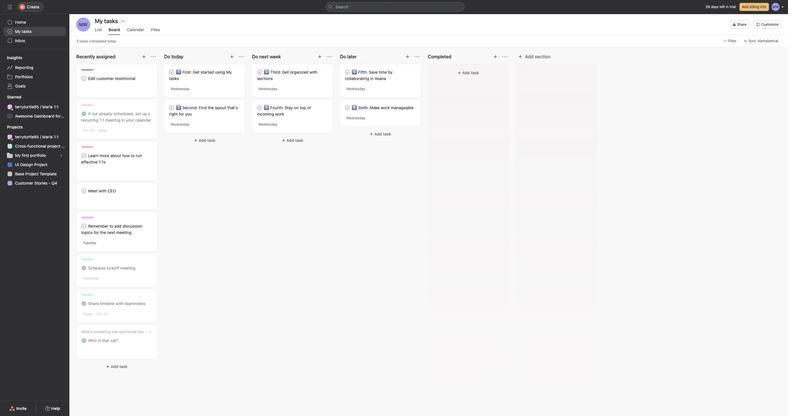 Task type: locate. For each thing, give the bounding box(es) containing it.
get right third:
[[282, 70, 289, 75]]

today right 19
[[97, 128, 107, 133]]

add task for do today
[[199, 138, 216, 143]]

home link
[[3, 18, 66, 27]]

terryturtle85 / maria 1:1 up 'functional' at the left top of the page
[[15, 135, 59, 139]]

for left the new on the top of page
[[55, 114, 61, 119]]

completed checkbox up right in the left top of the page
[[168, 104, 175, 111]]

1 horizontal spatial get
[[282, 70, 289, 75]]

completed image left 6️⃣
[[344, 104, 351, 111]]

2 horizontal spatial add task image
[[406, 54, 410, 59]]

the
[[208, 105, 214, 110], [100, 230, 106, 235]]

2 terryturtle85 from the top
[[15, 135, 39, 139]]

wednesday button for 4️⃣ fourth: stay on top of incoming work
[[259, 122, 278, 127]]

completed image left edit on the top left
[[80, 75, 87, 82]]

1 vertical spatial project
[[34, 162, 47, 167]]

2 vertical spatial tasks
[[169, 76, 179, 81]]

terryturtle85 / maria 1:1 for dashboard
[[15, 104, 59, 109]]

sixth:
[[358, 105, 369, 110]]

1:1 inside the if not already scheduled, set up a recurring 1:1 meeting in your calendar
[[99, 118, 104, 123]]

1 vertical spatial in
[[371, 76, 374, 81]]

2 terryturtle85 / maria 1:1 from the top
[[15, 135, 59, 139]]

more section actions image left do
[[239, 54, 244, 59]]

0 horizontal spatial oct
[[83, 128, 89, 133]]

wednesday button down 1️⃣
[[171, 87, 190, 91]]

recently assigned
[[76, 54, 116, 59]]

starred element
[[0, 92, 84, 122]]

more section actions image for recently assigned
[[151, 54, 156, 59]]

1 terryturtle85 from the top
[[15, 104, 39, 109]]

maria up cross-functional project plan
[[42, 135, 53, 139]]

oct left 19
[[83, 128, 89, 133]]

today left 24
[[83, 312, 93, 317]]

wednesday button down 'sections'
[[259, 87, 278, 91]]

1️⃣
[[176, 70, 181, 75]]

add task image
[[142, 54, 146, 59], [494, 54, 498, 59]]

project down "portfolio" at the left of the page
[[34, 162, 47, 167]]

share up "filter" dropdown button on the right of page
[[738, 22, 747, 27]]

1 horizontal spatial in
[[371, 76, 374, 81]]

terryturtle85
[[15, 104, 39, 109], [15, 135, 39, 139]]

1:1 inside starred element
[[54, 104, 59, 109]]

reporting
[[15, 65, 33, 70]]

-
[[49, 181, 50, 186]]

1 vertical spatial terryturtle85 / maria 1:1
[[15, 135, 59, 139]]

completed checkbox for 1️⃣ first: get started using my tasks
[[168, 69, 175, 76]]

1 horizontal spatial oct
[[97, 312, 102, 317]]

for down remember
[[94, 230, 99, 235]]

terryturtle85 for cross-
[[15, 135, 39, 139]]

1 horizontal spatial more section actions image
[[503, 54, 508, 59]]

template
[[40, 172, 57, 177]]

/ up cross-functional project plan
[[40, 135, 41, 139]]

wednesday button down right in the left top of the page
[[171, 122, 190, 127]]

terryturtle85 / maria 1:1 for functional
[[15, 135, 59, 139]]

0 horizontal spatial more section actions image
[[151, 54, 156, 59]]

invite
[[16, 407, 27, 411]]

0 vertical spatial terryturtle85
[[15, 104, 39, 109]]

insights button
[[0, 55, 22, 61]]

0 vertical spatial 1:1
[[54, 104, 59, 109]]

my inside projects element
[[15, 153, 21, 158]]

work down fourth: on the top
[[275, 112, 284, 117]]

0 horizontal spatial add task image
[[142, 54, 146, 59]]

add task for do next week
[[287, 138, 304, 143]]

/ inside starred element
[[40, 104, 41, 109]]

add task image for recently assigned
[[142, 54, 146, 59]]

0 horizontal spatial more section actions image
[[239, 54, 244, 59]]

wednesday for 2️⃣ second: find the layout that's right for you
[[171, 122, 190, 127]]

create
[[27, 4, 39, 9]]

was
[[119, 330, 126, 334]]

completed checkbox left 6️⃣
[[344, 104, 351, 111]]

about
[[110, 153, 121, 158]]

wednesday for 3️⃣ third: get organized with sections
[[259, 87, 278, 91]]

1 horizontal spatial share
[[738, 22, 747, 27]]

see details, my first portfolio image
[[60, 154, 63, 157]]

0 vertical spatial to
[[131, 153, 135, 158]]

get
[[193, 70, 200, 75], [282, 70, 289, 75]]

0 horizontal spatial to
[[110, 224, 113, 229]]

6️⃣
[[352, 105, 357, 110]]

completed checkbox for if not already scheduled, set up a recurring 1:1 meeting in your calendar
[[80, 111, 87, 117]]

completed image for edit customer testimonial
[[80, 75, 87, 82]]

wednesday
[[171, 87, 190, 91], [259, 87, 278, 91], [347, 87, 366, 91], [347, 116, 366, 120], [171, 122, 190, 127], [259, 122, 278, 127]]

1️⃣ first: get started using my tasks
[[169, 70, 232, 81]]

completed checkbox left 3️⃣
[[256, 69, 263, 76]]

completed checkbox for 3️⃣ third: get organized with sections
[[256, 69, 263, 76]]

task
[[471, 70, 479, 75], [383, 132, 392, 137], [207, 138, 216, 143], [295, 138, 304, 143], [119, 365, 128, 369]]

2 horizontal spatial more section actions image
[[415, 54, 420, 59]]

right
[[169, 112, 178, 117]]

more section actions image left completed
[[415, 54, 420, 59]]

add
[[114, 224, 122, 229]]

1 horizontal spatial today
[[97, 128, 107, 133]]

q4
[[52, 181, 57, 186]]

1 horizontal spatial add task image
[[318, 54, 322, 59]]

my up inbox
[[15, 29, 21, 34]]

kickoff
[[107, 266, 119, 271]]

– right 19
[[94, 128, 96, 133]]

save
[[369, 70, 378, 75]]

1 vertical spatial my
[[226, 70, 232, 75]]

3 add task image from the left
[[406, 54, 410, 59]]

completed image left the if
[[80, 111, 87, 117]]

get for do next week
[[282, 70, 289, 75]]

1 more section actions image from the left
[[239, 54, 244, 59]]

completed checkbox up today – oct 24
[[80, 301, 87, 308]]

in down save
[[371, 76, 374, 81]]

Completed checkbox
[[256, 69, 263, 76], [80, 75, 87, 82], [80, 111, 87, 117], [80, 152, 87, 159], [80, 223, 87, 230], [80, 265, 87, 272], [80, 301, 87, 308], [80, 338, 87, 345]]

fourth:
[[270, 105, 284, 110]]

get right first:
[[193, 70, 200, 75]]

0 horizontal spatial add task image
[[230, 54, 234, 59]]

wednesday for 6️⃣ sixth: make work manageable
[[347, 116, 366, 120]]

files
[[151, 27, 160, 32]]

0 vertical spatial work
[[381, 105, 390, 110]]

show options image
[[121, 19, 126, 23]]

0 horizontal spatial in
[[122, 118, 125, 123]]

completed image up right in the left top of the page
[[168, 104, 175, 111]]

completed image for share timeline with teammates
[[80, 301, 87, 308]]

search
[[336, 4, 349, 9]]

completed checkbox left the if
[[80, 111, 87, 117]]

1 vertical spatial 1:1
[[99, 118, 104, 123]]

get inside the 1️⃣ first: get started using my tasks
[[193, 70, 200, 75]]

add task image for do later
[[406, 54, 410, 59]]

1 vertical spatial that
[[102, 339, 109, 343]]

hide sidebar image
[[8, 5, 12, 9]]

using
[[215, 70, 225, 75]]

a
[[148, 111, 150, 116]]

0 vertical spatial project
[[71, 114, 84, 119]]

what's
[[81, 330, 93, 334]]

task for do next week
[[295, 138, 304, 143]]

wednesday down incoming
[[259, 122, 278, 127]]

wednesday button
[[171, 87, 190, 91], [259, 87, 278, 91], [347, 87, 366, 91], [347, 116, 366, 120], [171, 122, 190, 127], [259, 122, 278, 127]]

more section actions image left do later on the left of the page
[[327, 54, 332, 59]]

meeting
[[105, 118, 120, 123], [116, 230, 132, 235], [120, 266, 136, 271]]

share timeline with teammates
[[88, 302, 146, 306]]

the down remember
[[100, 230, 106, 235]]

2
[[76, 39, 78, 43]]

home
[[15, 20, 26, 25]]

search list box
[[326, 2, 465, 12]]

completed checkbox left edit on the top left
[[80, 75, 87, 82]]

for
[[179, 112, 184, 117], [55, 114, 61, 119], [94, 230, 99, 235]]

how
[[122, 153, 130, 158]]

1 horizontal spatial that
[[112, 330, 118, 334]]

filter
[[728, 39, 737, 43]]

ui design project link
[[3, 160, 66, 170]]

2 add task image from the left
[[318, 54, 322, 59]]

next
[[107, 230, 115, 235]]

completed checkbox for schedule kickoff meeting
[[80, 265, 87, 272]]

wednesday down 'sections'
[[259, 87, 278, 91]]

1 vertical spatial –
[[94, 312, 96, 317]]

/ inside projects element
[[40, 135, 41, 139]]

customer
[[15, 181, 33, 186]]

completed checkbox left who
[[80, 338, 87, 345]]

my right the using
[[226, 70, 232, 75]]

terryturtle85 inside projects element
[[15, 135, 39, 139]]

completed image up topics
[[80, 223, 87, 230]]

tasks right the "2"
[[79, 39, 88, 43]]

with right organized
[[310, 70, 318, 75]]

terryturtle85 inside starred element
[[15, 104, 39, 109]]

wednesday down 1️⃣
[[171, 87, 190, 91]]

the right find on the left of page
[[208, 105, 214, 110]]

0 horizontal spatial with
[[99, 189, 107, 194]]

completed image left 4️⃣
[[256, 104, 263, 111]]

tasks down 1️⃣
[[169, 76, 179, 81]]

0 vertical spatial –
[[94, 128, 96, 133]]

work inside "4️⃣ fourth: stay on top of incoming work"
[[275, 112, 284, 117]]

recurring
[[81, 118, 98, 123]]

goals link
[[3, 82, 66, 91]]

0 horizontal spatial for
[[55, 114, 61, 119]]

testimonial
[[115, 76, 136, 81]]

completed image up today – oct 24
[[80, 301, 87, 308]]

maria
[[42, 104, 53, 109], [42, 135, 53, 139]]

meeting right kickoff
[[120, 266, 136, 271]]

terryturtle85 / maria 1:1 link up 'functional' at the left top of the page
[[3, 133, 66, 142]]

0 vertical spatial that
[[112, 330, 118, 334]]

portfolio
[[30, 153, 46, 158]]

completed checkbox left 4️⃣
[[256, 104, 263, 111]]

task for do today
[[207, 138, 216, 143]]

project down ui design project
[[25, 172, 39, 177]]

terryturtle85 up awesome
[[15, 104, 39, 109]]

wednesday down 6️⃣
[[347, 116, 366, 120]]

2 horizontal spatial for
[[179, 112, 184, 117]]

work right make
[[381, 105, 390, 110]]

1:1 for plan
[[54, 135, 59, 139]]

meeting inside the if not already scheduled, set up a recurring 1:1 meeting in your calendar
[[105, 118, 120, 123]]

0 vertical spatial maria
[[42, 104, 53, 109]]

terryturtle85 up cross-
[[15, 135, 39, 139]]

wednesday button down collaborating
[[347, 87, 366, 91]]

1 horizontal spatial to
[[131, 153, 135, 158]]

more section actions image for completed
[[503, 54, 508, 59]]

that's
[[228, 105, 238, 110]]

1 more section actions image from the left
[[151, 54, 156, 59]]

1 terryturtle85 / maria 1:1 link from the top
[[3, 102, 66, 112]]

board link
[[109, 27, 120, 35]]

0 horizontal spatial share
[[88, 302, 99, 306]]

0 vertical spatial meeting
[[105, 118, 120, 123]]

1 vertical spatial maria
[[42, 135, 53, 139]]

yesterday
[[83, 277, 99, 281]]

insights element
[[0, 53, 69, 92]]

meeting inside remember to add discussion topics for the next meeting
[[116, 230, 132, 235]]

scheduled,
[[114, 111, 134, 116]]

– left 24
[[94, 312, 96, 317]]

project right the new on the top of page
[[71, 114, 84, 119]]

get inside the 3️⃣ third: get organized with sections
[[282, 70, 289, 75]]

maria up awesome dashboard for new project
[[42, 104, 53, 109]]

1 / from the top
[[40, 104, 41, 109]]

to left the "run"
[[131, 153, 135, 158]]

2 vertical spatial 1:1
[[54, 135, 59, 139]]

1 horizontal spatial with
[[116, 302, 124, 306]]

add
[[743, 5, 749, 9], [525, 54, 534, 59], [463, 70, 470, 75], [375, 132, 382, 137], [199, 138, 206, 143], [287, 138, 294, 143], [111, 365, 118, 369]]

2 terryturtle85 / maria 1:1 link from the top
[[3, 133, 66, 142]]

completed checkbox for 4️⃣ fourth: stay on top of incoming work
[[256, 104, 263, 111]]

oct
[[83, 128, 89, 133], [97, 312, 102, 317]]

1:1 inside projects element
[[54, 135, 59, 139]]

that for something
[[112, 330, 118, 334]]

completed image up the yesterday
[[80, 265, 87, 272]]

/ up the dashboard
[[40, 104, 41, 109]]

terryturtle85 / maria 1:1 link up the dashboard
[[3, 102, 66, 112]]

completed image left 3️⃣
[[256, 69, 263, 76]]

to up next
[[110, 224, 113, 229]]

1:1 up the project
[[54, 135, 59, 139]]

completed checkbox up effective
[[80, 152, 87, 159]]

completed image left 1️⃣
[[168, 69, 175, 76]]

completed checkbox left 5️⃣
[[344, 69, 351, 76]]

meeting down the already on the top left of the page
[[105, 118, 120, 123]]

completed checkbox up topics
[[80, 223, 87, 230]]

wednesday down right in the left top of the page
[[171, 122, 190, 127]]

maria for dashboard
[[42, 104, 53, 109]]

0 horizontal spatial work
[[275, 112, 284, 117]]

with right timeline
[[116, 302, 124, 306]]

calendar
[[135, 118, 151, 123]]

1 terryturtle85 / maria 1:1 from the top
[[15, 104, 59, 109]]

2 more section actions image from the left
[[327, 54, 332, 59]]

2 tasks completed today
[[76, 39, 117, 43]]

terryturtle85 / maria 1:1 inside starred element
[[15, 104, 59, 109]]

24
[[103, 312, 108, 317]]

my left first on the top of the page
[[15, 153, 21, 158]]

completed image left meet
[[80, 188, 87, 195]]

terryturtle85 / maria 1:1 up awesome dashboard for new project link
[[15, 104, 59, 109]]

with left ceo
[[99, 189, 107, 194]]

that for is
[[102, 339, 109, 343]]

today
[[97, 128, 107, 133], [83, 312, 93, 317]]

maria inside projects element
[[42, 135, 53, 139]]

more section actions image for do next week
[[327, 54, 332, 59]]

share for share
[[738, 22, 747, 27]]

/
[[40, 104, 41, 109], [40, 135, 41, 139]]

maria inside starred element
[[42, 104, 53, 109]]

top
[[300, 105, 306, 110]]

completed checkbox up the yesterday
[[80, 265, 87, 272]]

remember
[[88, 224, 109, 229]]

2 / from the top
[[40, 135, 41, 139]]

1 vertical spatial /
[[40, 135, 41, 139]]

2 add task image from the left
[[494, 54, 498, 59]]

0 vertical spatial terryturtle85 / maria 1:1 link
[[3, 102, 66, 112]]

0 vertical spatial terryturtle85 / maria 1:1
[[15, 104, 59, 109]]

find
[[199, 105, 207, 110]]

1 vertical spatial share
[[88, 302, 99, 306]]

ui
[[15, 162, 19, 167]]

share up today – oct 24
[[88, 302, 99, 306]]

my inside global element
[[15, 29, 21, 34]]

1 vertical spatial terryturtle85 / maria 1:1 link
[[3, 133, 66, 142]]

completed image left who
[[80, 338, 87, 345]]

portfolios
[[15, 74, 33, 79]]

0 vertical spatial tasks
[[22, 29, 32, 34]]

completed checkbox left meet
[[80, 188, 87, 195]]

2 horizontal spatial tasks
[[169, 76, 179, 81]]

functional
[[28, 144, 46, 149]]

0 horizontal spatial that
[[102, 339, 109, 343]]

completed checkbox for 6️⃣ sixth: make work manageable
[[344, 104, 351, 111]]

do
[[252, 54, 258, 59]]

completed image left 5️⃣
[[344, 69, 351, 76]]

1 horizontal spatial tasks
[[79, 39, 88, 43]]

completed image
[[80, 75, 87, 82], [168, 104, 175, 111], [80, 111, 87, 117], [80, 152, 87, 159], [80, 188, 87, 195], [80, 223, 87, 230], [80, 265, 87, 272]]

for down the 2️⃣
[[179, 112, 184, 117]]

add task image
[[230, 54, 234, 59], [318, 54, 322, 59], [406, 54, 410, 59]]

in down scheduled,
[[122, 118, 125, 123]]

make
[[370, 105, 380, 110]]

1 vertical spatial terryturtle85
[[15, 135, 39, 139]]

1:1 up awesome dashboard for new project
[[54, 104, 59, 109]]

do later
[[340, 54, 357, 59]]

starred
[[7, 95, 21, 100]]

wednesday down collaborating
[[347, 87, 366, 91]]

more section actions image
[[151, 54, 156, 59], [503, 54, 508, 59]]

to inside remember to add discussion topics for the next meeting
[[110, 224, 113, 229]]

1 add task image from the left
[[230, 54, 234, 59]]

1 horizontal spatial for
[[94, 230, 99, 235]]

more section actions image
[[239, 54, 244, 59], [327, 54, 332, 59], [415, 54, 420, 59]]

1 horizontal spatial add task image
[[494, 54, 498, 59]]

1 vertical spatial the
[[100, 230, 106, 235]]

1 maria from the top
[[42, 104, 53, 109]]

2 vertical spatial in
[[122, 118, 125, 123]]

Completed checkbox
[[168, 69, 175, 76], [344, 69, 351, 76], [168, 104, 175, 111], [256, 104, 263, 111], [344, 104, 351, 111], [80, 188, 87, 195]]

oct left 24
[[97, 312, 102, 317]]

completed image
[[168, 69, 175, 76], [256, 69, 263, 76], [344, 69, 351, 76], [256, 104, 263, 111], [344, 104, 351, 111], [80, 301, 87, 308], [80, 338, 87, 345]]

tasks inside global element
[[22, 29, 32, 34]]

1 add task image from the left
[[142, 54, 146, 59]]

1 horizontal spatial the
[[208, 105, 214, 110]]

tasks
[[22, 29, 32, 34], [79, 39, 88, 43], [169, 76, 179, 81]]

2 vertical spatial meeting
[[120, 266, 136, 271]]

1 vertical spatial meeting
[[116, 230, 132, 235]]

that left was
[[112, 330, 118, 334]]

stories
[[34, 181, 47, 186]]

2 get from the left
[[282, 70, 289, 75]]

to
[[131, 153, 135, 158], [110, 224, 113, 229]]

2 vertical spatial my
[[15, 153, 21, 158]]

completed image for if not already scheduled, set up a recurring 1:1 meeting in your calendar
[[80, 111, 87, 117]]

that
[[112, 330, 118, 334], [102, 339, 109, 343]]

1 get from the left
[[193, 70, 200, 75]]

trial
[[730, 5, 737, 9]]

share inside button
[[738, 22, 747, 27]]

do today
[[164, 54, 184, 59]]

dashboard
[[34, 114, 54, 119]]

is
[[98, 339, 101, 343]]

0 vertical spatial with
[[310, 70, 318, 75]]

projects
[[7, 125, 23, 130]]

1 vertical spatial work
[[275, 112, 284, 117]]

wednesday button for 1️⃣ first: get started using my tasks
[[171, 87, 190, 91]]

0 horizontal spatial get
[[193, 70, 200, 75]]

2 maria from the top
[[42, 135, 53, 139]]

completed image up effective
[[80, 152, 87, 159]]

that right is
[[102, 339, 109, 343]]

remember to add discussion topics for the next meeting
[[81, 224, 142, 235]]

wednesday button down incoming
[[259, 122, 278, 127]]

customer stories - q4
[[15, 181, 57, 186]]

wednesday button down 6️⃣
[[347, 116, 366, 120]]

0 vertical spatial share
[[738, 22, 747, 27]]

add task button
[[432, 68, 506, 78], [340, 129, 421, 139], [164, 135, 245, 146], [252, 135, 333, 146], [76, 362, 157, 372]]

0 horizontal spatial tasks
[[22, 29, 32, 34]]

in right left at top right
[[727, 5, 729, 9]]

1 vertical spatial today
[[83, 312, 93, 317]]

2 horizontal spatial in
[[727, 5, 729, 9]]

0 vertical spatial /
[[40, 104, 41, 109]]

2 horizontal spatial with
[[310, 70, 318, 75]]

1:1 down the already on the top left of the page
[[99, 118, 104, 123]]

customer
[[97, 76, 114, 81]]

of
[[307, 105, 311, 110]]

tasks down home at the left of page
[[22, 29, 32, 34]]

0 horizontal spatial the
[[100, 230, 106, 235]]

sort: alphabetical
[[749, 39, 779, 43]]

my for my tasks
[[15, 29, 21, 34]]

2 more section actions image from the left
[[503, 54, 508, 59]]

section
[[535, 54, 551, 59]]

3 more section actions image from the left
[[415, 54, 420, 59]]

for inside 2️⃣ second: find the layout that's right for you
[[179, 112, 184, 117]]

wednesday button for 2️⃣ second: find the layout that's right for you
[[171, 122, 190, 127]]

meeting down add
[[116, 230, 132, 235]]

0 vertical spatial the
[[208, 105, 214, 110]]

1 vertical spatial to
[[110, 224, 113, 229]]

stay
[[285, 105, 293, 110]]

1 vertical spatial tasks
[[79, 39, 88, 43]]

terryturtle85 / maria 1:1 inside projects element
[[15, 135, 59, 139]]

1 horizontal spatial more section actions image
[[327, 54, 332, 59]]

asana
[[375, 76, 386, 81]]

the inside 2️⃣ second: find the layout that's right for you
[[208, 105, 214, 110]]

schedule kickoff meeting
[[88, 266, 136, 271]]

1 vertical spatial oct
[[97, 312, 102, 317]]

0 vertical spatial my
[[15, 29, 21, 34]]

29 days left in trial
[[706, 5, 737, 9]]

completed checkbox left 1️⃣
[[168, 69, 175, 76]]



Task type: describe. For each thing, give the bounding box(es) containing it.
invite button
[[6, 404, 30, 414]]

tasks for my
[[22, 29, 32, 34]]

0 horizontal spatial today
[[83, 312, 93, 317]]

info
[[761, 5, 767, 9]]

fifth:
[[358, 70, 368, 75]]

terryturtle85 / maria 1:1 link for dashboard
[[3, 102, 66, 112]]

incoming
[[257, 112, 274, 117]]

cat?
[[111, 339, 118, 343]]

wednesday button for 5️⃣ fifth: save time by collaborating in asana
[[347, 87, 366, 91]]

global element
[[0, 14, 69, 49]]

learn
[[88, 153, 99, 158]]

than
[[138, 330, 145, 334]]

29
[[706, 5, 711, 9]]

list
[[95, 27, 102, 32]]

add section
[[525, 54, 551, 59]]

completed image for meet with ceo
[[80, 188, 87, 195]]

add task image for do today
[[230, 54, 234, 59]]

alphabetical
[[758, 39, 779, 43]]

projects element
[[0, 122, 69, 189]]

completed image for schedule kickoff meeting
[[80, 265, 87, 272]]

the inside remember to add discussion topics for the next meeting
[[100, 230, 106, 235]]

expected?
[[146, 330, 163, 334]]

design
[[20, 162, 33, 167]]

sections
[[257, 76, 273, 81]]

maria for functional
[[42, 135, 53, 139]]

in inside 5️⃣ fifth: save time by collaborating in asana
[[371, 76, 374, 81]]

wednesday button for 3️⃣ third: get organized with sections
[[259, 87, 278, 91]]

with inside the 3️⃣ third: get organized with sections
[[310, 70, 318, 75]]

on
[[294, 105, 299, 110]]

days
[[712, 5, 719, 9]]

mw button
[[76, 18, 90, 32]]

timeline
[[100, 302, 115, 306]]

who
[[88, 339, 97, 343]]

completed image for learn more about how to run effective 1:1s
[[80, 152, 87, 159]]

customize button
[[755, 21, 782, 29]]

wednesday for 1️⃣ first: get started using my tasks
[[171, 87, 190, 91]]

0 vertical spatial in
[[727, 5, 729, 9]]

completed
[[89, 39, 106, 43]]

project
[[47, 144, 60, 149]]

calendar
[[127, 27, 144, 32]]

first:
[[183, 70, 192, 75]]

completed image for 5️⃣ fifth: save time by collaborating in asana
[[344, 69, 351, 76]]

what's something that was harder than expected?
[[81, 330, 163, 334]]

schedule
[[88, 266, 106, 271]]

awesome
[[15, 114, 33, 119]]

customer stories - q4 link
[[3, 179, 66, 188]]

add task for do later
[[375, 132, 392, 137]]

board
[[109, 27, 120, 32]]

1 vertical spatial with
[[99, 189, 107, 194]]

completed checkbox for 2️⃣ second: find the layout that's right for you
[[168, 104, 175, 111]]

projects button
[[0, 124, 23, 130]]

edit
[[88, 76, 95, 81]]

teammates
[[125, 302, 146, 306]]

1 horizontal spatial work
[[381, 105, 390, 110]]

today – oct 24
[[83, 312, 108, 317]]

add task image for do next week
[[318, 54, 322, 59]]

you
[[185, 112, 192, 117]]

up
[[142, 111, 147, 116]]

yesterday button
[[83, 277, 99, 281]]

in inside the if not already scheduled, set up a recurring 1:1 meeting in your calendar
[[122, 118, 125, 123]]

add task button for do today
[[164, 135, 245, 146]]

tasks for 2
[[79, 39, 88, 43]]

awesome dashboard for new project
[[15, 114, 84, 119]]

completed image for 4️⃣ fourth: stay on top of incoming work
[[256, 104, 263, 111]]

completed image for 3️⃣ third: get organized with sections
[[256, 69, 263, 76]]

base project template link
[[3, 170, 66, 179]]

completed checkbox for 5️⃣ fifth: save time by collaborating in asana
[[344, 69, 351, 76]]

calendar link
[[127, 27, 144, 35]]

add task button for do later
[[340, 129, 421, 139]]

today
[[107, 39, 117, 43]]

meet
[[88, 189, 98, 194]]

2 vertical spatial project
[[25, 172, 39, 177]]

if
[[88, 111, 91, 116]]

add task button for do next week
[[252, 135, 333, 146]]

completed checkbox for edit customer testimonial
[[80, 75, 87, 82]]

my tasks
[[95, 18, 118, 24]]

wednesday for 5️⃣ fifth: save time by collaborating in asana
[[347, 87, 366, 91]]

by
[[388, 70, 393, 75]]

not
[[92, 111, 98, 116]]

my inside the 1️⃣ first: get started using my tasks
[[226, 70, 232, 75]]

wednesday button for 6️⃣ sixth: make work manageable
[[347, 116, 366, 120]]

completed checkbox for meet with ceo
[[80, 188, 87, 195]]

tuesday
[[83, 241, 96, 245]]

0 vertical spatial oct
[[83, 128, 89, 133]]

share for share timeline with teammates
[[88, 302, 99, 306]]

filter button
[[721, 37, 740, 45]]

mw
[[79, 22, 88, 27]]

completed checkbox for learn more about how to run effective 1:1s
[[80, 152, 87, 159]]

get for do today
[[193, 70, 200, 75]]

my for my first portfolio
[[15, 153, 21, 158]]

more section actions image for do today
[[239, 54, 244, 59]]

1:1s
[[99, 160, 106, 165]]

completed image for 2️⃣ second: find the layout that's right for you
[[168, 104, 175, 111]]

task for do later
[[383, 132, 392, 137]]

learn more about how to run effective 1:1s
[[81, 153, 142, 165]]

plan
[[61, 144, 69, 149]]

for inside remember to add discussion topics for the next meeting
[[94, 230, 99, 235]]

more
[[100, 153, 109, 158]]

add task image for completed
[[494, 54, 498, 59]]

completed checkbox for who is that cat?
[[80, 338, 87, 345]]

completed checkbox for share timeline with teammates
[[80, 301, 87, 308]]

to inside learn more about how to run effective 1:1s
[[131, 153, 135, 158]]

terryturtle85 for awesome
[[15, 104, 39, 109]]

for inside starred element
[[55, 114, 61, 119]]

first
[[22, 153, 29, 158]]

base project template
[[15, 172, 57, 177]]

project inside starred element
[[71, 114, 84, 119]]

base
[[15, 172, 24, 177]]

next week
[[259, 54, 281, 59]]

1:1 for new
[[54, 104, 59, 109]]

completed image for 1️⃣ first: get started using my tasks
[[168, 69, 175, 76]]

share button
[[731, 21, 750, 29]]

wednesday for 4️⃣ fourth: stay on top of incoming work
[[259, 122, 278, 127]]

completed image for who is that cat?
[[80, 338, 87, 345]]

inbox link
[[3, 36, 66, 45]]

topics
[[81, 230, 93, 235]]

/ for functional
[[40, 135, 41, 139]]

goals
[[15, 84, 26, 89]]

meet with ceo
[[88, 189, 116, 194]]

0 vertical spatial today
[[97, 128, 107, 133]]

add billing info
[[743, 5, 767, 9]]

something
[[94, 330, 111, 334]]

my first portfolio
[[15, 153, 46, 158]]

5️⃣ fifth: save time by collaborating in asana
[[345, 70, 393, 81]]

my tasks
[[15, 29, 32, 34]]

more section actions image for do later
[[415, 54, 420, 59]]

completed image for 6️⃣ sixth: make work manageable
[[344, 104, 351, 111]]

tuesday button
[[83, 241, 96, 245]]

if not already scheduled, set up a recurring 1:1 meeting in your calendar
[[81, 111, 151, 123]]

create button
[[17, 2, 43, 12]]

terryturtle85 / maria 1:1 link for functional
[[3, 133, 66, 142]]

reporting link
[[3, 63, 66, 72]]

tasks inside the 1️⃣ first: get started using my tasks
[[169, 76, 179, 81]]

new
[[62, 114, 70, 119]]

who is that cat?
[[88, 339, 118, 343]]

4️⃣
[[264, 105, 269, 110]]

organized
[[290, 70, 309, 75]]

/ for dashboard
[[40, 104, 41, 109]]

completed checkbox for remember to add discussion topics for the next meeting
[[80, 223, 87, 230]]

2 vertical spatial with
[[116, 302, 124, 306]]

completed image for remember to add discussion topics for the next meeting
[[80, 223, 87, 230]]

sort: alphabetical button
[[742, 37, 782, 45]]

edit customer testimonial
[[88, 76, 136, 81]]



Task type: vqa. For each thing, say whether or not it's contained in the screenshot.
goal title at left top
no



